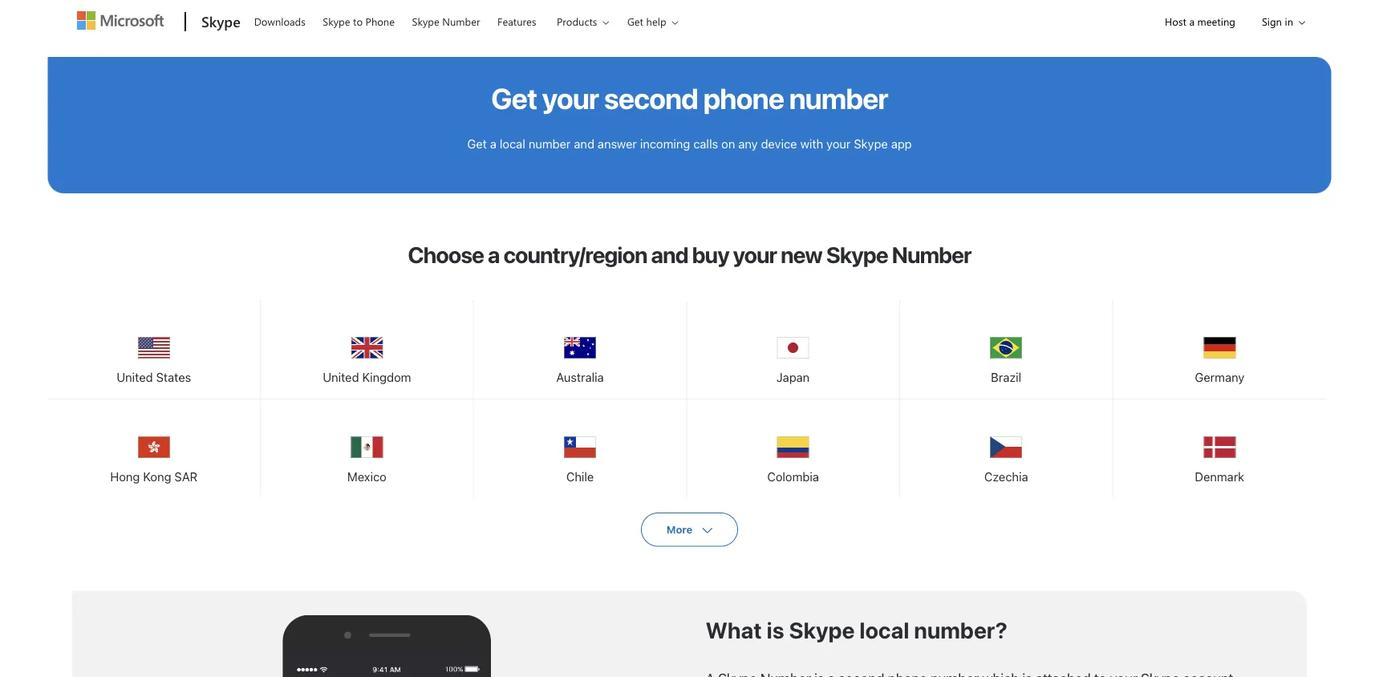 Task type: locate. For each thing, give the bounding box(es) containing it.
your right with
[[827, 137, 851, 151]]

1 horizontal spatial united
[[323, 371, 359, 385]]

number
[[442, 14, 480, 28], [892, 242, 972, 268]]

downloads link
[[247, 1, 313, 39]]

a
[[1190, 14, 1195, 28], [490, 137, 497, 151], [488, 242, 500, 268]]

1 united from the left
[[117, 371, 153, 385]]

meeting
[[1198, 14, 1236, 28]]

your right buy
[[733, 242, 777, 268]]

2 horizontal spatial get
[[628, 14, 644, 28]]

is
[[767, 617, 785, 643]]

united down gb icon
[[323, 371, 359, 385]]

sign in button
[[1250, 1, 1311, 42]]

denmark link
[[1114, 400, 1327, 496]]

device
[[761, 137, 797, 151]]

skype number
[[412, 14, 480, 28]]

0 horizontal spatial and
[[574, 137, 595, 151]]

chile
[[566, 470, 594, 484]]

phone
[[703, 81, 784, 115]]

1 vertical spatial a
[[490, 137, 497, 151]]

1 horizontal spatial and
[[651, 242, 688, 268]]

2 vertical spatial your
[[733, 242, 777, 268]]

choose a country/region and buy your new skype number element
[[48, 300, 1332, 499]]

skype left to
[[323, 14, 350, 28]]

0 vertical spatial get
[[628, 14, 644, 28]]

czechia link
[[900, 400, 1113, 496]]

hong
[[110, 470, 140, 484]]

united down us icon
[[117, 371, 153, 385]]

united kingdom
[[323, 371, 411, 385]]

number
[[789, 81, 888, 115], [529, 137, 571, 151]]

br image
[[991, 332, 1023, 365]]

host
[[1165, 14, 1187, 28]]

features link
[[490, 1, 544, 39]]

and
[[574, 137, 595, 151], [651, 242, 688, 268]]

0 vertical spatial a
[[1190, 14, 1195, 28]]

get your second phone number
[[491, 81, 888, 115]]

and left answer
[[574, 137, 595, 151]]

united
[[117, 371, 153, 385], [323, 371, 359, 385]]

2 united from the left
[[323, 371, 359, 385]]

products
[[557, 14, 597, 28]]

united for united states
[[117, 371, 153, 385]]

1 vertical spatial number
[[892, 242, 972, 268]]

sign in
[[1262, 14, 1294, 28]]

hk image
[[138, 432, 170, 464]]

a for get
[[490, 137, 497, 151]]

more
[[667, 524, 693, 536]]

germany link
[[1114, 300, 1327, 397]]

in
[[1285, 14, 1294, 28]]

0 horizontal spatial united
[[117, 371, 153, 385]]

host a meeting
[[1165, 14, 1236, 28]]

0 horizontal spatial local
[[500, 137, 526, 151]]

1 vertical spatial get
[[491, 81, 537, 115]]

number left answer
[[529, 137, 571, 151]]

2 horizontal spatial your
[[827, 137, 851, 151]]

1 horizontal spatial get
[[491, 81, 537, 115]]

chile link
[[474, 400, 686, 496]]

local
[[500, 137, 526, 151], [860, 617, 910, 643]]

1 vertical spatial and
[[651, 242, 688, 268]]

number up with
[[789, 81, 888, 115]]

de image
[[1204, 332, 1236, 365]]

colombia link
[[687, 400, 900, 496]]

2 vertical spatial get
[[467, 137, 487, 151]]

2 vertical spatial a
[[488, 242, 500, 268]]

united kingdom link
[[261, 300, 473, 397]]

0 horizontal spatial get
[[467, 137, 487, 151]]

germany
[[1195, 371, 1245, 385]]

0 vertical spatial number
[[789, 81, 888, 115]]

your up answer
[[542, 81, 599, 115]]

sar
[[175, 470, 198, 484]]

denmark
[[1195, 470, 1245, 484]]

country/region
[[504, 242, 647, 268]]

answer
[[598, 137, 637, 151]]

0 vertical spatial and
[[574, 137, 595, 151]]

us image
[[138, 332, 170, 365]]

0 horizontal spatial your
[[542, 81, 599, 115]]

skype right new
[[826, 242, 888, 268]]

0 vertical spatial your
[[542, 81, 599, 115]]

1 vertical spatial local
[[860, 617, 910, 643]]

0 horizontal spatial number
[[442, 14, 480, 28]]

host a meeting link
[[1152, 1, 1250, 42]]

get help
[[628, 14, 667, 28]]

what
[[706, 617, 762, 643]]

skype to phone link
[[316, 1, 402, 39]]

and left buy
[[651, 242, 688, 268]]

1 vertical spatial number
[[529, 137, 571, 151]]

to
[[353, 14, 363, 28]]

get
[[628, 14, 644, 28], [491, 81, 537, 115], [467, 137, 487, 151]]

get for get help
[[628, 14, 644, 28]]

skype
[[201, 11, 241, 30], [323, 14, 350, 28], [412, 14, 440, 28], [854, 137, 888, 151], [826, 242, 888, 268], [789, 617, 855, 643]]

products button
[[547, 1, 622, 42]]

hong kong sar link
[[48, 400, 260, 496]]

mexico
[[347, 470, 387, 484]]

brazil
[[991, 371, 1022, 385]]

0 vertical spatial local
[[500, 137, 526, 151]]

number?
[[914, 617, 1008, 643]]

get inside dropdown button
[[628, 14, 644, 28]]

1 horizontal spatial local
[[860, 617, 910, 643]]

0 vertical spatial number
[[442, 14, 480, 28]]

skype inside "link"
[[323, 14, 350, 28]]

second
[[604, 81, 698, 115]]

your
[[542, 81, 599, 115], [827, 137, 851, 151], [733, 242, 777, 268]]



Task type: vqa. For each thing, say whether or not it's contained in the screenshot.
the any at the right
yes



Task type: describe. For each thing, give the bounding box(es) containing it.
phone
[[366, 14, 395, 28]]

features
[[498, 14, 536, 28]]

skype left the downloads
[[201, 11, 241, 30]]

au image
[[564, 332, 596, 365]]

calls
[[694, 137, 718, 151]]

skype to phone
[[323, 14, 395, 28]]

co image
[[777, 432, 809, 464]]

a for host
[[1190, 14, 1195, 28]]

dk image
[[1204, 432, 1236, 464]]

united states link
[[48, 300, 260, 397]]

app
[[891, 137, 912, 151]]

skype right is at the right bottom of the page
[[789, 617, 855, 643]]

any
[[739, 137, 758, 151]]

skype number link
[[405, 1, 488, 39]]

australia link
[[474, 300, 686, 397]]

1 horizontal spatial number
[[892, 242, 972, 268]]

choose a country/region and buy your new skype number
[[408, 242, 972, 268]]

gb image
[[351, 332, 383, 365]]

jp image
[[777, 332, 809, 365]]

get for get a local number and answer incoming calls on any device with your skype app
[[467, 137, 487, 151]]

a for choose
[[488, 242, 500, 268]]

what is skype local number?
[[706, 617, 1008, 643]]

microsoft image
[[77, 11, 164, 30]]

more button
[[641, 513, 738, 547]]

with
[[801, 137, 824, 151]]

1 horizontal spatial number
[[789, 81, 888, 115]]

japan link
[[687, 300, 900, 397]]

get help button
[[617, 1, 691, 42]]

sign
[[1262, 14, 1282, 28]]

skype right phone
[[412, 14, 440, 28]]

cz image
[[991, 432, 1023, 464]]

on
[[722, 137, 735, 151]]

new
[[781, 242, 823, 268]]

australia
[[556, 371, 604, 385]]

skype left app
[[854, 137, 888, 151]]

buy
[[692, 242, 729, 268]]

0 horizontal spatial number
[[529, 137, 571, 151]]

downloads
[[254, 14, 306, 28]]

kingdom
[[362, 371, 411, 385]]

1 horizontal spatial your
[[733, 242, 777, 268]]

hong kong sar
[[110, 470, 198, 484]]

colombia
[[767, 470, 819, 484]]

mexico link
[[261, 400, 473, 496]]

czechia
[[985, 470, 1029, 484]]

incoming
[[640, 137, 690, 151]]

cl image
[[564, 432, 596, 464]]

mx image
[[351, 432, 383, 464]]

get for get your second phone number
[[491, 81, 537, 115]]

kong
[[143, 470, 171, 484]]

get a local number and answer incoming calls on any device with your skype app
[[467, 137, 912, 151]]

1 vertical spatial your
[[827, 137, 851, 151]]

united states
[[117, 371, 191, 385]]

help
[[647, 14, 667, 28]]

choose
[[408, 242, 484, 268]]

brazil link
[[900, 300, 1113, 397]]

skype link
[[193, 1, 245, 44]]

states
[[156, 371, 191, 385]]

united for united kingdom
[[323, 371, 359, 385]]

japan
[[777, 371, 810, 385]]



